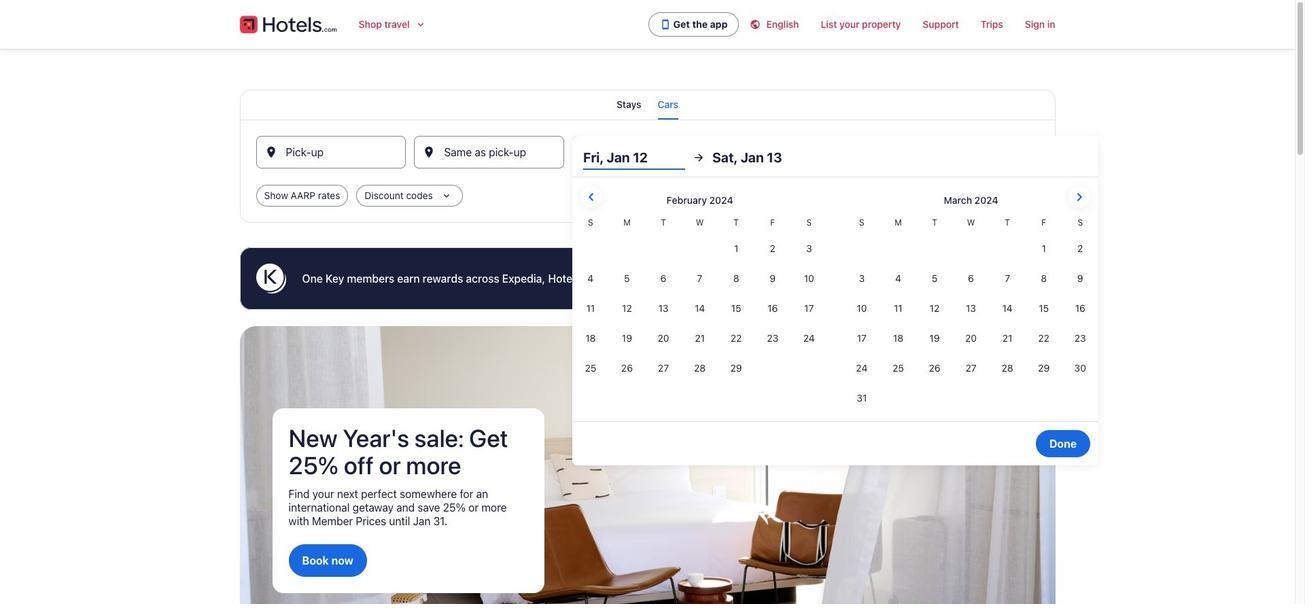 Task type: describe. For each thing, give the bounding box(es) containing it.
small image
[[750, 19, 767, 30]]



Task type: vqa. For each thing, say whether or not it's contained in the screenshot.
Next month image
yes



Task type: locate. For each thing, give the bounding box(es) containing it.
main content
[[0, 49, 1295, 604]]

tab list
[[240, 90, 1056, 120]]

hotels logo image
[[240, 14, 337, 35]]

previous month image
[[583, 189, 600, 205]]

next month image
[[1072, 189, 1088, 205]]

download the app button image
[[660, 19, 671, 30]]

shop travel image
[[415, 19, 426, 30]]



